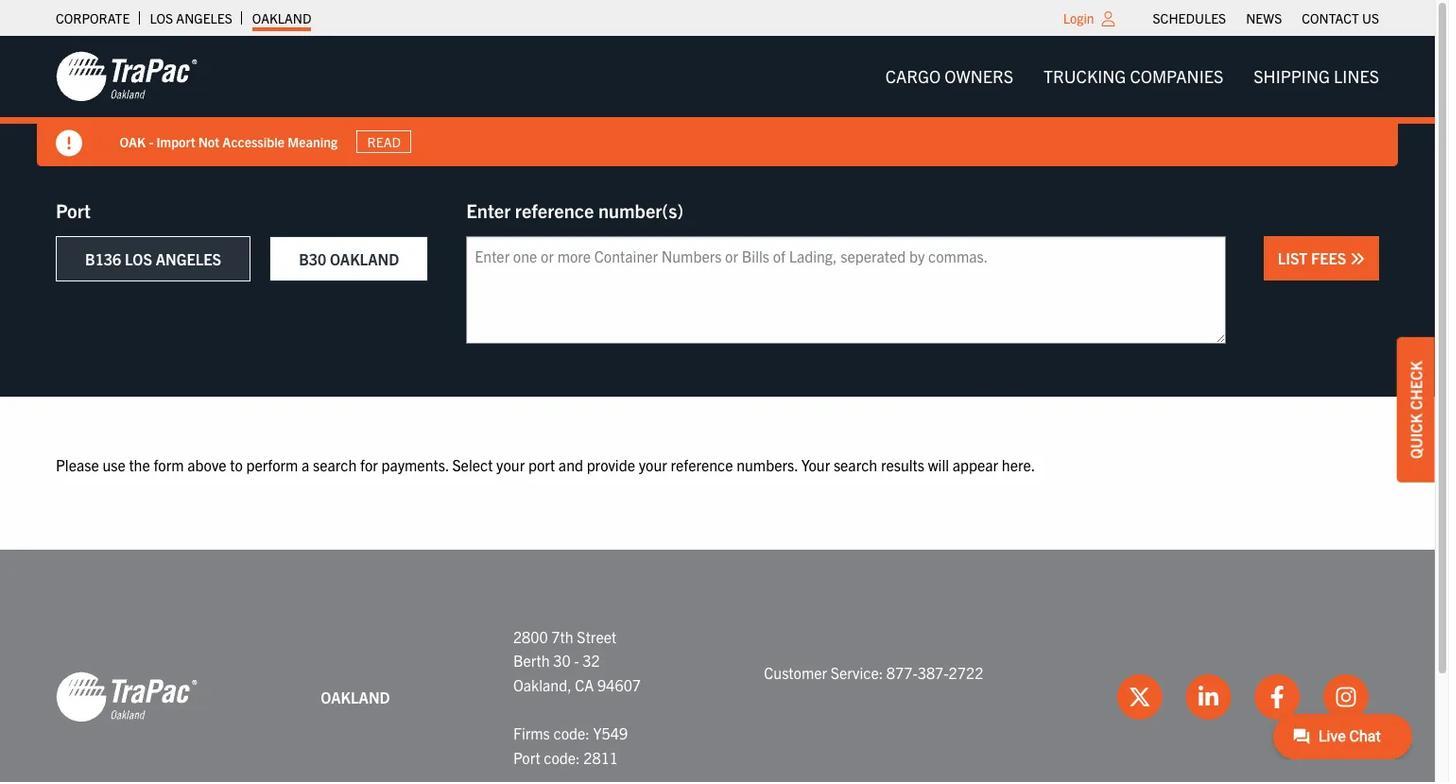 Task type: vqa. For each thing, say whether or not it's contained in the screenshot.
banner containing Cargo Owners
yes



Task type: describe. For each thing, give the bounding box(es) containing it.
above
[[187, 456, 226, 475]]

customer
[[764, 664, 827, 683]]

los angeles
[[150, 9, 232, 26]]

berth
[[513, 652, 550, 671]]

solid image inside banner
[[56, 130, 82, 157]]

form
[[154, 456, 184, 475]]

1 vertical spatial los
[[125, 250, 152, 269]]

1 vertical spatial angeles
[[156, 250, 221, 269]]

not
[[199, 133, 220, 150]]

news link
[[1246, 5, 1282, 31]]

trucking companies
[[1044, 65, 1224, 87]]

2 search from the left
[[834, 456, 878, 475]]

results
[[881, 456, 925, 475]]

387-
[[918, 664, 949, 683]]

shipping
[[1254, 65, 1330, 87]]

cargo owners
[[886, 65, 1014, 87]]

oak - import not accessible meaning
[[120, 133, 338, 150]]

accessible
[[223, 133, 285, 150]]

firms code:  y549 port code:  2811
[[513, 724, 628, 767]]

street
[[577, 627, 617, 646]]

0 vertical spatial code:
[[554, 724, 590, 743]]

and
[[559, 456, 583, 475]]

banner containing cargo owners
[[0, 36, 1449, 166]]

30
[[553, 652, 571, 671]]

b136 los angeles
[[85, 250, 221, 269]]

oakland,
[[513, 676, 572, 695]]

2 your from the left
[[639, 456, 667, 475]]

enter
[[466, 199, 511, 222]]

solid image inside list fees button
[[1350, 252, 1365, 267]]

- inside banner
[[149, 133, 154, 150]]

2800 7th street berth 30 - 32 oakland, ca 94607
[[513, 627, 641, 695]]

2811
[[584, 748, 618, 767]]

0 vertical spatial angeles
[[176, 9, 232, 26]]

shipping lines
[[1254, 65, 1379, 87]]

b136
[[85, 250, 121, 269]]

quick check
[[1407, 361, 1426, 459]]

numbers.
[[737, 456, 798, 475]]

please use the form above to perform a search for payments. select your port and provide your reference numbers. your search results will appear here.
[[56, 456, 1036, 475]]

login
[[1063, 9, 1094, 26]]

light image
[[1102, 11, 1115, 26]]

perform
[[246, 456, 298, 475]]

0 vertical spatial oakland
[[252, 9, 312, 26]]

port
[[528, 456, 555, 475]]

a
[[302, 456, 310, 475]]

trucking
[[1044, 65, 1126, 87]]

read
[[368, 133, 401, 150]]

footer containing 2800 7th street
[[0, 550, 1435, 783]]

cargo
[[886, 65, 941, 87]]

94607
[[598, 676, 641, 695]]

menu bar containing schedules
[[1143, 5, 1389, 31]]

for
[[360, 456, 378, 475]]

- inside 2800 7th street berth 30 - 32 oakland, ca 94607
[[574, 652, 579, 671]]

contact us
[[1302, 9, 1379, 26]]

0 vertical spatial los
[[150, 9, 173, 26]]

read link
[[357, 130, 412, 153]]



Task type: locate. For each thing, give the bounding box(es) containing it.
oakland
[[252, 9, 312, 26], [330, 250, 399, 269], [321, 688, 390, 707]]

port inside firms code:  y549 port code:  2811
[[513, 748, 540, 767]]

b30 oakland
[[299, 250, 399, 269]]

fees
[[1311, 249, 1347, 268]]

please
[[56, 456, 99, 475]]

contact us link
[[1302, 5, 1379, 31]]

- right 'oak'
[[149, 133, 154, 150]]

menu bar containing cargo owners
[[870, 57, 1395, 96]]

1 vertical spatial code:
[[544, 748, 580, 767]]

your right provide
[[639, 456, 667, 475]]

1 horizontal spatial your
[[639, 456, 667, 475]]

firms
[[513, 724, 550, 743]]

reference
[[515, 199, 594, 222], [671, 456, 733, 475]]

angeles right 'b136' at the left of the page
[[156, 250, 221, 269]]

1 horizontal spatial reference
[[671, 456, 733, 475]]

1 horizontal spatial search
[[834, 456, 878, 475]]

import
[[157, 133, 196, 150]]

schedules link
[[1153, 5, 1226, 31]]

solid image
[[56, 130, 82, 157], [1350, 252, 1365, 267]]

trucking companies link
[[1029, 57, 1239, 96]]

number(s)
[[598, 199, 684, 222]]

1 horizontal spatial port
[[513, 748, 540, 767]]

port
[[56, 199, 91, 222], [513, 748, 540, 767]]

877-
[[887, 664, 918, 683]]

reference left the numbers.
[[671, 456, 733, 475]]

0 vertical spatial menu bar
[[1143, 5, 1389, 31]]

login link
[[1063, 9, 1094, 26]]

schedules
[[1153, 9, 1226, 26]]

to
[[230, 456, 243, 475]]

-
[[149, 133, 154, 150], [574, 652, 579, 671]]

0 horizontal spatial port
[[56, 199, 91, 222]]

lines
[[1334, 65, 1379, 87]]

will
[[928, 456, 949, 475]]

oakland link
[[252, 5, 312, 31]]

search right your
[[834, 456, 878, 475]]

companies
[[1130, 65, 1224, 87]]

your left port
[[496, 456, 525, 475]]

0 vertical spatial oakland image
[[56, 50, 198, 103]]

1 vertical spatial oakland
[[330, 250, 399, 269]]

0 vertical spatial reference
[[515, 199, 594, 222]]

Enter reference number(s) text field
[[466, 236, 1226, 344]]

select
[[452, 456, 493, 475]]

list fees button
[[1264, 236, 1379, 281]]

los right 'b136' at the left of the page
[[125, 250, 152, 269]]

appear
[[953, 456, 999, 475]]

0 vertical spatial -
[[149, 133, 154, 150]]

here.
[[1002, 456, 1036, 475]]

1 oakland image from the top
[[56, 50, 198, 103]]

cargo owners link
[[870, 57, 1029, 96]]

0 vertical spatial solid image
[[56, 130, 82, 157]]

quick
[[1407, 414, 1426, 459]]

2722
[[949, 664, 984, 683]]

y549
[[593, 724, 628, 743]]

provide
[[587, 456, 635, 475]]

0 horizontal spatial reference
[[515, 199, 594, 222]]

payments.
[[382, 456, 449, 475]]

1 vertical spatial reference
[[671, 456, 733, 475]]

7th
[[552, 627, 574, 646]]

1 vertical spatial menu bar
[[870, 57, 1395, 96]]

0 vertical spatial port
[[56, 199, 91, 222]]

news
[[1246, 9, 1282, 26]]

1 search from the left
[[313, 456, 357, 475]]

corporate
[[56, 9, 130, 26]]

1 vertical spatial -
[[574, 652, 579, 671]]

search right a
[[313, 456, 357, 475]]

port down firms
[[513, 748, 540, 767]]

the
[[129, 456, 150, 475]]

your
[[801, 456, 830, 475]]

angeles left oakland link
[[176, 9, 232, 26]]

menu bar up shipping
[[1143, 5, 1389, 31]]

solid image left 'oak'
[[56, 130, 82, 157]]

oak
[[120, 133, 146, 150]]

code:
[[554, 724, 590, 743], [544, 748, 580, 767]]

los right corporate link
[[150, 9, 173, 26]]

code: up 2811
[[554, 724, 590, 743]]

1 vertical spatial solid image
[[1350, 252, 1365, 267]]

0 horizontal spatial search
[[313, 456, 357, 475]]

search
[[313, 456, 357, 475], [834, 456, 878, 475]]

owners
[[945, 65, 1014, 87]]

solid image right fees
[[1350, 252, 1365, 267]]

enter reference number(s)
[[466, 199, 684, 222]]

list fees
[[1278, 249, 1350, 268]]

los
[[150, 9, 173, 26], [125, 250, 152, 269]]

quick check link
[[1397, 338, 1435, 483]]

code: down firms
[[544, 748, 580, 767]]

service:
[[831, 664, 883, 683]]

los angeles link
[[150, 5, 232, 31]]

meaning
[[288, 133, 338, 150]]

0 horizontal spatial your
[[496, 456, 525, 475]]

angeles
[[176, 9, 232, 26], [156, 250, 221, 269]]

2 oakland image from the top
[[56, 672, 198, 725]]

your
[[496, 456, 525, 475], [639, 456, 667, 475]]

footer
[[0, 550, 1435, 783]]

menu bar
[[1143, 5, 1389, 31], [870, 57, 1395, 96]]

2 vertical spatial oakland
[[321, 688, 390, 707]]

1 vertical spatial port
[[513, 748, 540, 767]]

list
[[1278, 249, 1308, 268]]

contact
[[1302, 9, 1359, 26]]

port up 'b136' at the left of the page
[[56, 199, 91, 222]]

us
[[1362, 9, 1379, 26]]

1 horizontal spatial solid image
[[1350, 252, 1365, 267]]

32
[[583, 652, 600, 671]]

shipping lines link
[[1239, 57, 1395, 96]]

b30
[[299, 250, 326, 269]]

2800
[[513, 627, 548, 646]]

corporate link
[[56, 5, 130, 31]]

customer service: 877-387-2722
[[764, 664, 984, 683]]

check
[[1407, 361, 1426, 410]]

0 horizontal spatial solid image
[[56, 130, 82, 157]]

banner
[[0, 36, 1449, 166]]

use
[[103, 456, 125, 475]]

0 horizontal spatial -
[[149, 133, 154, 150]]

reference right enter
[[515, 199, 594, 222]]

menu bar down light image
[[870, 57, 1395, 96]]

1 vertical spatial oakland image
[[56, 672, 198, 725]]

ca
[[575, 676, 594, 695]]

1 horizontal spatial -
[[574, 652, 579, 671]]

oakland image
[[56, 50, 198, 103], [56, 672, 198, 725]]

- right 30
[[574, 652, 579, 671]]

1 your from the left
[[496, 456, 525, 475]]



